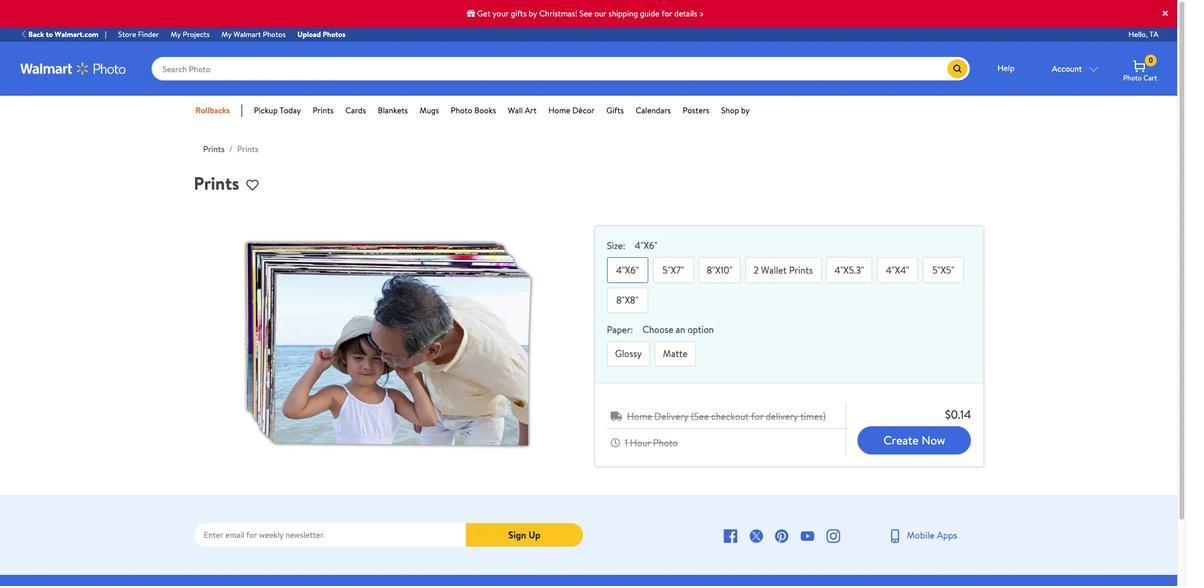 Task type: describe. For each thing, give the bounding box(es) containing it.
5"x5"
[[933, 264, 955, 277]]

home delivery (see checkout for delivery times)
[[627, 410, 826, 423]]

photo books
[[451, 105, 496, 116]]

upload photos
[[297, 29, 346, 39]]

rollbacks link
[[195, 105, 242, 117]]

pinterest image
[[775, 530, 789, 544]]

5"x7"
[[663, 264, 684, 277]]

wall art link
[[508, 105, 537, 117]]

size :
[[607, 239, 625, 252]]

walmart
[[233, 29, 261, 39]]

1 horizontal spatial for
[[751, 410, 764, 423]]

5"x7" button
[[653, 258, 694, 283]]

1 hour photo
[[625, 437, 678, 450]]

14
[[960, 407, 971, 423]]

back
[[28, 29, 44, 39]]

>
[[699, 8, 704, 19]]

cart
[[1144, 73, 1157, 83]]

create now
[[884, 433, 945, 449]]

mugs
[[420, 105, 439, 116]]

Search Photo text field
[[152, 57, 948, 81]]

store finder
[[118, 29, 159, 39]]

guide
[[640, 8, 660, 19]]

photo for photo books
[[451, 105, 472, 116]]

shop by
[[721, 105, 750, 116]]

help
[[998, 62, 1015, 74]]

rollbacks
[[195, 105, 230, 116]]

matte button
[[655, 341, 696, 367]]

0 horizontal spatial prints link
[[203, 143, 225, 155]]

hello,
[[1129, 29, 1148, 39]]

gifts link
[[606, 105, 624, 117]]

: for paper
[[631, 323, 633, 336]]

my walmart photos
[[221, 29, 286, 39]]

facebook image
[[723, 530, 738, 544]]

wall
[[508, 105, 523, 116]]

wall art
[[508, 105, 537, 116]]

sign up
[[508, 529, 541, 542]]

an
[[676, 323, 685, 336]]

create
[[884, 433, 919, 449]]

1 horizontal spatial 0
[[1149, 55, 1153, 65]]

5"x5" button
[[923, 258, 964, 283]]

.
[[958, 407, 960, 423]]

delivery
[[766, 410, 798, 423]]

upload photos link
[[292, 29, 351, 41]]

back to walmart.com |
[[28, 29, 106, 39]]

4"x4"
[[886, 264, 909, 277]]

my projects
[[171, 29, 210, 39]]

blankets link
[[378, 105, 408, 117]]

see
[[579, 8, 593, 19]]

favorite this design image
[[246, 179, 259, 192]]

finder
[[138, 29, 159, 39]]

$
[[945, 407, 951, 423]]

up
[[529, 529, 541, 542]]

truck image
[[611, 412, 622, 421]]

4"x6" inside button
[[616, 264, 639, 277]]

our
[[594, 8, 607, 19]]

4"x6" button
[[607, 258, 648, 283]]

glossy
[[615, 348, 642, 361]]

upload
[[297, 29, 321, 39]]

clock image
[[611, 439, 620, 448]]

hello, ta
[[1129, 29, 1159, 39]]

gift image
[[467, 9, 475, 18]]

books
[[474, 105, 496, 116]]

my for my projects
[[171, 29, 181, 39]]

prints up favorite this design image
[[237, 143, 259, 155]]

sign up button
[[466, 524, 583, 547]]

prints down rollbacks
[[203, 143, 225, 155]]

shop
[[721, 105, 739, 116]]

pickup
[[254, 105, 278, 116]]

now
[[922, 433, 945, 449]]

hour
[[630, 437, 651, 450]]

my for my walmart photos
[[221, 29, 232, 39]]

8"x8"
[[616, 294, 639, 307]]

details
[[674, 8, 697, 19]]

×
[[1161, 3, 1170, 23]]

photos inside upload photos link
[[323, 29, 346, 39]]

2 vertical spatial photo
[[653, 437, 678, 450]]

get
[[477, 8, 491, 19]]

cards link
[[345, 105, 366, 117]]

pickup today link
[[254, 105, 301, 117]]

art
[[525, 105, 537, 116]]

pickup today
[[254, 105, 301, 116]]

choose
[[643, 323, 674, 336]]

print: 4x6, glossy 1 image
[[241, 227, 535, 463]]

my walmart photos link
[[216, 29, 292, 41]]



Task type: locate. For each thing, give the bounding box(es) containing it.
0 horizontal spatial photo
[[451, 105, 472, 116]]

glossy button
[[607, 341, 650, 367]]

1 vertical spatial 0
[[951, 407, 958, 423]]

projects
[[183, 29, 210, 39]]

christmas!
[[539, 8, 578, 19]]

0 vertical spatial prints link
[[313, 105, 334, 117]]

0 horizontal spatial by
[[529, 8, 537, 19]]

instagram image
[[827, 530, 841, 544]]

1 vertical spatial :
[[631, 323, 633, 336]]

0 up cart
[[1149, 55, 1153, 65]]

0 vertical spatial for
[[662, 8, 672, 19]]

: up glossy
[[631, 323, 633, 336]]

photo cart
[[1123, 73, 1157, 83]]

by right gifts
[[529, 8, 537, 19]]

prints
[[313, 105, 334, 116], [203, 143, 225, 155], [237, 143, 259, 155], [194, 171, 239, 196]]

mobile app image
[[888, 530, 902, 544]]

: for size
[[623, 239, 625, 252]]

delivery
[[654, 410, 689, 423]]

prints left cards at the top left
[[313, 105, 334, 116]]

(see
[[691, 410, 709, 423]]

today
[[280, 105, 301, 116]]

photo right hour at the bottom right
[[653, 437, 678, 450]]

décor
[[572, 105, 595, 116]]

mobile apps link
[[888, 529, 957, 544]]

1 my from the left
[[171, 29, 181, 39]]

0 vertical spatial :
[[623, 239, 625, 252]]

paper :
[[607, 323, 633, 336]]

1 horizontal spatial photos
[[323, 29, 346, 39]]

for right guide
[[662, 8, 672, 19]]

prints link
[[313, 105, 334, 117], [203, 143, 225, 155]]

cards
[[345, 105, 366, 116]]

photo books link
[[451, 105, 496, 117]]

8"x10" button
[[699, 258, 741, 283]]

calendars
[[636, 105, 671, 116]]

0 horizontal spatial :
[[623, 239, 625, 252]]

1 horizontal spatial prints link
[[313, 105, 334, 117]]

home for home décor
[[548, 105, 570, 116]]

0 vertical spatial by
[[529, 8, 537, 19]]

for left delivery
[[751, 410, 764, 423]]

0 horizontal spatial my
[[171, 29, 181, 39]]

0
[[1149, 55, 1153, 65], [951, 407, 958, 423]]

0 horizontal spatial photos
[[263, 29, 286, 39]]

1
[[625, 437, 628, 450]]

my left projects
[[171, 29, 181, 39]]

mugs link
[[420, 105, 439, 117]]

1 vertical spatial for
[[751, 410, 764, 423]]

posters
[[683, 105, 710, 116]]

1 horizontal spatial home
[[627, 410, 652, 423]]

home right truck icon
[[627, 410, 652, 423]]

calendars link
[[636, 105, 671, 117]]

0 horizontal spatial home
[[548, 105, 570, 116]]

4"x6" down size : at the top of page
[[616, 264, 639, 277]]

home left décor
[[548, 105, 570, 116]]

youtube image
[[801, 530, 815, 544]]

gifts
[[606, 105, 624, 116]]

my left walmart
[[221, 29, 232, 39]]

create now link
[[858, 427, 971, 455]]

1 vertical spatial by
[[741, 105, 750, 116]]

4"x6" right size : at the top of page
[[635, 239, 658, 252]]

gifts
[[511, 8, 527, 19]]

1 horizontal spatial my
[[221, 29, 232, 39]]

4"x5.3" button
[[826, 258, 872, 283]]

1 vertical spatial 4"x6"
[[616, 264, 639, 277]]

times)
[[801, 410, 826, 423]]

prints link down rollbacks
[[203, 143, 225, 155]]

photo for photo cart
[[1123, 73, 1142, 83]]

photo left the books
[[451, 105, 472, 116]]

1 horizontal spatial by
[[741, 105, 750, 116]]

shipping
[[609, 8, 638, 19]]

× link
[[1161, 3, 1170, 23]]

mobile
[[907, 529, 935, 542]]

photos right upload
[[323, 29, 346, 39]]

option
[[688, 323, 714, 336]]

photo
[[1123, 73, 1142, 83], [451, 105, 472, 116], [653, 437, 678, 450]]

|
[[105, 29, 106, 39]]

matte
[[663, 348, 688, 361]]

prints left favorite this design image
[[194, 171, 239, 196]]

home for home delivery (see checkout for delivery times)
[[627, 410, 652, 423]]

blankets
[[378, 105, 408, 116]]

0 left 14
[[951, 407, 958, 423]]

posters link
[[683, 105, 710, 117]]

2 horizontal spatial photo
[[1123, 73, 1142, 83]]

by right shop
[[741, 105, 750, 116]]

help link
[[985, 57, 1027, 81]]

checkout
[[711, 410, 749, 423]]

1 horizontal spatial :
[[631, 323, 633, 336]]

8"x10"
[[707, 264, 733, 277]]

1 vertical spatial prints link
[[203, 143, 225, 155]]

prints link left cards link
[[313, 105, 334, 117]]

magnifying glass image
[[952, 64, 963, 74]]

back arrow image
[[20, 30, 28, 38]]

0 horizontal spatial 0
[[951, 407, 958, 423]]

0 vertical spatial 4"x6"
[[635, 239, 658, 252]]

0 vertical spatial 0
[[1149, 55, 1153, 65]]

photos right walmart
[[263, 29, 286, 39]]

home décor
[[548, 105, 595, 116]]

twitter image
[[749, 530, 763, 544]]

1 photos from the left
[[263, 29, 286, 39]]

8"x8" button
[[607, 288, 648, 313]]

your
[[493, 8, 509, 19]]

walmart.com
[[55, 29, 98, 39]]

sign
[[508, 529, 526, 542]]

choose an option
[[643, 323, 714, 336]]

home inside home décor link
[[548, 105, 570, 116]]

2 my from the left
[[221, 29, 232, 39]]

2 photos from the left
[[323, 29, 346, 39]]

home décor link
[[548, 105, 595, 117]]

1 vertical spatial photo
[[451, 105, 472, 116]]

apps
[[937, 529, 957, 542]]

1 horizontal spatial photo
[[653, 437, 678, 450]]

4"x5.3"
[[835, 264, 864, 277]]

1 vertical spatial home
[[627, 410, 652, 423]]

:
[[623, 239, 625, 252], [631, 323, 633, 336]]

my inside my walmart photos link
[[221, 29, 232, 39]]

0 horizontal spatial for
[[662, 8, 672, 19]]

my inside my projects link
[[171, 29, 181, 39]]

: up 4"x6" button
[[623, 239, 625, 252]]

photo left cart
[[1123, 73, 1142, 83]]

photos inside my walmart photos link
[[263, 29, 286, 39]]

0 vertical spatial home
[[548, 105, 570, 116]]

mobile apps
[[907, 529, 957, 542]]

get your gifts by christmas! see our shipping guide for details >
[[475, 8, 704, 19]]

$ 0 . 14
[[945, 407, 971, 423]]

0 vertical spatial photo
[[1123, 73, 1142, 83]]

account button
[[1039, 57, 1112, 81]]

size
[[607, 239, 623, 252]]

ta
[[1150, 29, 1159, 39]]



Task type: vqa. For each thing, say whether or not it's contained in the screenshot.
1st Rollback from the right
no



